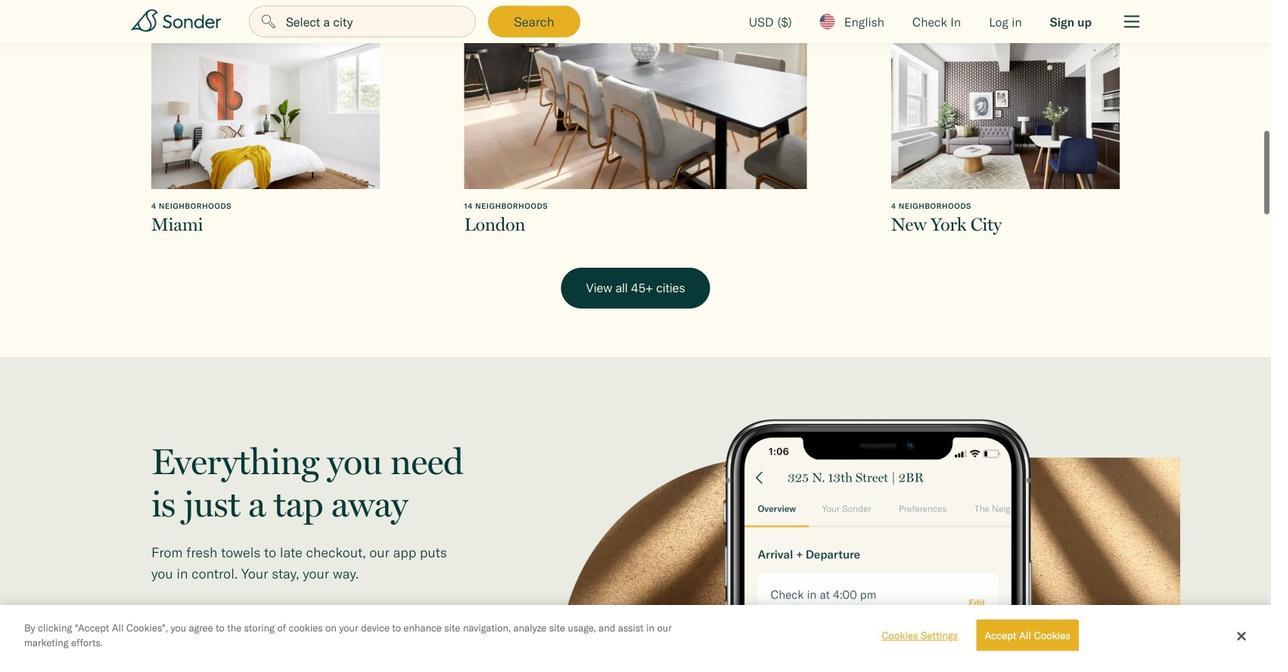 Task type: locate. For each thing, give the bounding box(es) containing it.
None field
[[249, 6, 476, 37]]

Select a city field
[[250, 6, 475, 37]]

us flag image
[[820, 14, 835, 29]]

sonder image
[[127, 8, 225, 32]]



Task type: vqa. For each thing, say whether or not it's contained in the screenshot.
Select a slide to show tab list
no



